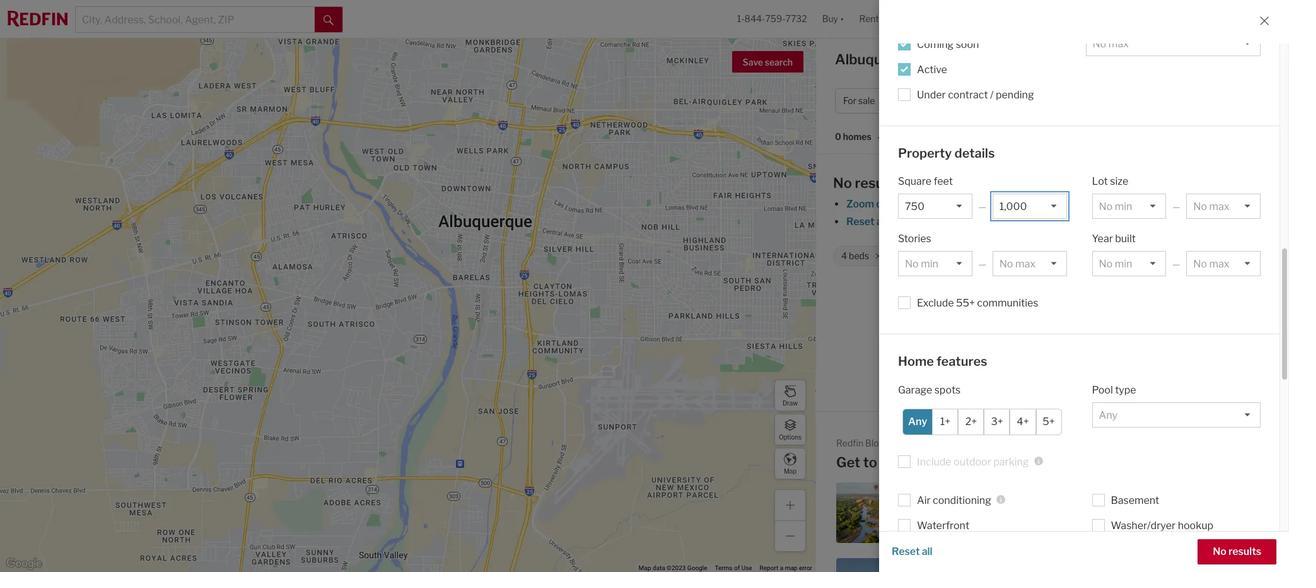 Task type: locate. For each thing, give the bounding box(es) containing it.
4+ down stories
[[903, 251, 914, 261]]

2 vertical spatial home
[[1151, 491, 1174, 501]]

size
[[1111, 175, 1129, 187]]

in down the boost
[[1203, 514, 1210, 523]]

filters up stories
[[890, 216, 918, 228]]

4 beds
[[842, 251, 870, 261]]

option group
[[903, 409, 1062, 435]]

1-
[[737, 13, 745, 24]]

no up "zoom"
[[834, 175, 852, 191]]

1 horizontal spatial filters
[[1026, 216, 1053, 228]]

property down the projects
[[1144, 514, 1178, 523]]

0 horizontal spatial all
[[877, 216, 888, 228]]

1 vertical spatial no results
[[1214, 546, 1262, 558]]

results up out
[[855, 175, 901, 191]]

844-
[[745, 13, 766, 24]]

0 horizontal spatial home
[[899, 354, 934, 369]]

option group containing any
[[903, 409, 1062, 435]]

0 horizontal spatial homes
[[843, 131, 872, 142]]

your
[[1213, 503, 1231, 512]]

washer/dryer
[[1111, 520, 1176, 532]]

redfin blog get to know albuquerque, nm
[[837, 438, 1035, 471]]

reset inside zoom out reset all filters or remove one of your filters below to see more homes
[[847, 216, 875, 228]]

map
[[785, 565, 798, 572]]

albuquerque
[[970, 497, 1020, 506], [954, 519, 1004, 529], [1144, 525, 1194, 534]]

results inside button
[[1229, 546, 1262, 558]]

home for home features
[[899, 354, 934, 369]]

map region
[[0, 0, 952, 572]]

new
[[1009, 295, 1031, 307]]

1 vertical spatial property
[[1144, 514, 1178, 523]]

basement
[[1111, 494, 1160, 506]]

1 filters from the left
[[890, 216, 918, 228]]

map for map
[[784, 467, 797, 475]]

for
[[1003, 51, 1022, 68]]

1 vertical spatial results
[[1229, 546, 1262, 558]]

1 vertical spatial type
[[1116, 384, 1137, 396]]

home inside button
[[971, 96, 996, 106]]

0 horizontal spatial redfin
[[837, 438, 864, 449]]

reset all button
[[892, 539, 933, 565]]

1 horizontal spatial no results
[[1214, 546, 1262, 558]]

blog
[[866, 438, 885, 449]]

— for year built
[[1173, 259, 1181, 269]]

albuquerque down the projects
[[1144, 525, 1194, 534]]

type right pool
[[1116, 384, 1137, 396]]

to left see
[[1086, 216, 1095, 228]]

live
[[928, 519, 944, 529]]

all
[[877, 216, 888, 228], [922, 546, 933, 558]]

map down options
[[784, 467, 797, 475]]

reset
[[847, 216, 875, 228], [892, 546, 920, 558]]

to down "blog"
[[864, 454, 878, 471]]

2 horizontal spatial in
[[1203, 514, 1210, 523]]

know
[[881, 454, 916, 471]]

to inside zoom out reset all filters or remove one of your filters below to see more homes
[[1086, 216, 1095, 228]]

0 horizontal spatial 4+
[[903, 251, 914, 261]]

map inside 'map' button
[[784, 467, 797, 475]]

0 vertical spatial redfin
[[966, 295, 997, 307]]

albuquerque, up 'for sale' button
[[835, 51, 924, 68]]

map
[[784, 467, 797, 475], [639, 565, 651, 572]]

draw
[[783, 399, 798, 407]]

1 horizontal spatial of
[[990, 216, 1000, 228]]

0 horizontal spatial filters
[[890, 216, 918, 228]]

home inside 7 home remodeling projects to boost your property value in albuquerque
[[1151, 491, 1174, 501]]

market
[[1132, 55, 1167, 67]]

homes
[[843, 131, 872, 142], [1144, 216, 1176, 228]]

0 vertical spatial homes
[[843, 131, 872, 142]]

terms of use link
[[715, 565, 753, 572]]

submit search image
[[324, 15, 334, 25]]

7 home remodeling projects to boost your property value in albuquerque
[[1144, 491, 1231, 534]]

1 vertical spatial home
[[899, 354, 934, 369]]

1 vertical spatial reset
[[892, 546, 920, 558]]

nm
[[927, 51, 951, 68], [1011, 454, 1035, 471]]

type right /
[[998, 96, 1017, 106]]

parking
[[994, 456, 1029, 468]]

filters right the your
[[1026, 216, 1053, 228]]

1 horizontal spatial property
[[1144, 514, 1178, 523]]

0 horizontal spatial reset
[[847, 216, 875, 228]]

include outdoor parking
[[917, 456, 1029, 468]]

redfin up get
[[837, 438, 864, 449]]

no down hookup
[[1214, 546, 1227, 558]]

0 vertical spatial 4+
[[903, 251, 914, 261]]

1 vertical spatial of
[[734, 565, 740, 572]]

no
[[834, 175, 852, 191], [1214, 546, 1227, 558]]

property
[[899, 145, 952, 161], [1144, 514, 1178, 523]]

1 horizontal spatial results
[[1229, 546, 1262, 558]]

redfin left new
[[966, 295, 997, 307]]

0 vertical spatial home
[[971, 96, 996, 106]]

lot
[[1093, 175, 1109, 187]]

property details
[[899, 145, 995, 161]]

report
[[760, 565, 779, 572]]

all down out
[[877, 216, 888, 228]]

error
[[799, 565, 813, 572]]

of inside zoom out reset all filters or remove one of your filters below to see more homes
[[990, 216, 1000, 228]]

City, Address, School, Agent, ZIP search field
[[76, 7, 315, 32]]

of right one
[[990, 216, 1000, 228]]

albuquerque up where
[[970, 497, 1020, 506]]

reset all
[[892, 546, 933, 558]]

homes right 0
[[843, 131, 872, 142]]

1 horizontal spatial all
[[922, 546, 933, 558]]

your
[[1002, 216, 1023, 228]]

0 vertical spatial all
[[877, 216, 888, 228]]

of
[[990, 216, 1000, 228], [734, 565, 740, 572]]

Any radio
[[903, 409, 934, 435]]

home
[[971, 96, 996, 106], [899, 354, 934, 369], [1151, 491, 1174, 501]]

results
[[855, 175, 901, 191], [1229, 546, 1262, 558]]

1+
[[941, 416, 951, 428]]

0 vertical spatial map
[[784, 467, 797, 475]]

0 vertical spatial type
[[998, 96, 1017, 106]]

1 vertical spatial nm
[[1011, 454, 1035, 471]]

0 vertical spatial no results
[[834, 175, 901, 191]]

all inside button
[[922, 546, 933, 558]]

save
[[743, 57, 763, 68]]

4+ right 3+ option
[[1017, 416, 1030, 428]]

3+
[[992, 416, 1004, 428]]

map left "data" in the right of the page
[[639, 565, 651, 572]]

1 horizontal spatial nm
[[1011, 454, 1035, 471]]

property up square feet
[[899, 145, 952, 161]]

albuquerque, inside the redfin blog get to know albuquerque, nm
[[919, 454, 1008, 471]]

in down where
[[1005, 519, 1012, 529]]

albuquerque, nm homes for sale
[[835, 51, 1054, 68]]

1 vertical spatial redfin
[[837, 438, 864, 449]]

albuquerque, up conditioning
[[919, 454, 1008, 471]]

map for map data ©2023 google
[[639, 565, 651, 572]]

0 horizontal spatial map
[[639, 565, 651, 572]]

1 vertical spatial map
[[639, 565, 651, 572]]

1-844-759-7732 link
[[737, 13, 807, 24]]

map button
[[775, 448, 806, 480]]

redfin inside the redfin blog get to know albuquerque, nm
[[837, 438, 864, 449]]

to
[[1086, 216, 1095, 228], [864, 454, 878, 471], [1178, 503, 1186, 512], [1018, 508, 1026, 518]]

1 vertical spatial homes
[[1144, 216, 1176, 228]]

nm down coming
[[927, 51, 951, 68]]

to up 2023
[[1018, 508, 1026, 518]]

1 horizontal spatial no
[[1214, 546, 1227, 558]]

1 horizontal spatial in
[[1005, 519, 1012, 529]]

city guide link
[[1220, 54, 1271, 69]]

55+
[[957, 297, 975, 309]]

1 horizontal spatial type
[[1116, 384, 1137, 396]]

more
[[1117, 216, 1142, 228]]

0 vertical spatial of
[[990, 216, 1000, 228]]

5+ radio
[[1036, 409, 1062, 435]]

all left the view
[[922, 546, 933, 558]]

to up value
[[1178, 503, 1186, 512]]

2 horizontal spatial home
[[1151, 491, 1174, 501]]

750-
[[972, 251, 993, 261]]

no results down your
[[1214, 546, 1262, 558]]

— for stories
[[979, 259, 987, 269]]

1 vertical spatial no
[[1214, 546, 1227, 558]]

homes right more
[[1144, 216, 1176, 228]]

0 horizontal spatial of
[[734, 565, 740, 572]]

coming soon
[[917, 38, 980, 50]]

see
[[1098, 216, 1115, 228]]

1 horizontal spatial map
[[784, 467, 797, 475]]

results down your
[[1229, 546, 1262, 558]]

options button
[[775, 414, 806, 445]]

0 vertical spatial reset
[[847, 216, 875, 228]]

no results up zoom out button
[[834, 175, 901, 191]]

neighborhoods:
[[928, 508, 989, 518]]

4+ inside radio
[[1017, 416, 1030, 428]]

washer/dryer hookup
[[1111, 520, 1214, 532]]

no results
[[834, 175, 901, 191], [1214, 546, 1262, 558]]

nm down 4+ radio
[[1011, 454, 1035, 471]]

redfin link
[[966, 295, 997, 307]]

zoom
[[847, 198, 875, 210]]

0 homes •
[[835, 131, 881, 143]]

has view
[[917, 545, 960, 557]]

1 horizontal spatial homes
[[1144, 216, 1176, 228]]

1 horizontal spatial reset
[[892, 546, 920, 558]]

draw button
[[775, 380, 806, 411]]

1 vertical spatial 4+
[[1017, 416, 1030, 428]]

—
[[979, 201, 987, 212], [1173, 201, 1181, 212], [979, 259, 987, 269], [1173, 259, 1181, 269]]

0 vertical spatial nm
[[927, 51, 951, 68]]

0 horizontal spatial in
[[945, 519, 952, 529]]

2+ radio
[[959, 409, 985, 435]]

1 horizontal spatial 4+
[[1017, 416, 1030, 428]]

/
[[991, 89, 994, 101]]

0 vertical spatial results
[[855, 175, 901, 191]]

type inside button
[[998, 96, 1017, 106]]

©2023
[[667, 565, 686, 572]]

in right live
[[945, 519, 952, 529]]

albuquerque down neighborhoods:
[[954, 519, 1004, 529]]

albuquerque,
[[835, 51, 924, 68], [919, 454, 1008, 471]]

1 horizontal spatial home
[[971, 96, 996, 106]]

0 horizontal spatial no
[[834, 175, 852, 191]]

lot size
[[1093, 175, 1129, 187]]

1 vertical spatial albuquerque,
[[919, 454, 1008, 471]]

list box
[[1086, 31, 1261, 56], [899, 194, 973, 219], [993, 194, 1067, 219], [1093, 194, 1167, 219], [1187, 194, 1261, 219], [899, 251, 973, 276], [993, 251, 1067, 276], [1093, 251, 1167, 276], [1187, 251, 1261, 276], [1093, 402, 1261, 427]]

garage spots
[[899, 384, 961, 396]]

0 horizontal spatial nm
[[927, 51, 951, 68]]

property inside 7 home remodeling projects to boost your property value in albuquerque
[[1144, 514, 1178, 523]]

0 horizontal spatial type
[[998, 96, 1017, 106]]

of left the use
[[734, 565, 740, 572]]

0 horizontal spatial property
[[899, 145, 952, 161]]

1 vertical spatial all
[[922, 546, 933, 558]]

built
[[1116, 233, 1136, 245]]

4+ radio
[[1011, 409, 1036, 435]]

in inside 7 home remodeling projects to boost your property value in albuquerque
[[1203, 514, 1210, 523]]

air
[[917, 494, 931, 506]]

1 horizontal spatial redfin
[[966, 295, 997, 307]]

outdoor
[[954, 456, 992, 468]]



Task type: describe. For each thing, give the bounding box(es) containing it.
year built
[[1093, 233, 1136, 245]]

save search
[[743, 57, 793, 68]]

zoom out reset all filters or remove one of your filters below to see more homes
[[847, 198, 1176, 228]]

no results inside button
[[1214, 546, 1262, 558]]

year
[[1093, 233, 1114, 245]]

spots
[[935, 384, 961, 396]]

4+ for 4+ baths
[[903, 251, 914, 261]]

in for value
[[1203, 514, 1210, 523]]

market insights link
[[1132, 41, 1207, 69]]

7732
[[786, 13, 807, 24]]

10 popular albuquerque neighborhoods: where to live in albuquerque in 2023
[[928, 497, 1035, 529]]

sale
[[859, 96, 875, 106]]

1,000
[[993, 251, 1017, 261]]

5+
[[1043, 416, 1055, 428]]

details
[[955, 145, 995, 161]]

soon
[[956, 38, 980, 50]]

2 filters from the left
[[1026, 216, 1053, 228]]

projects
[[1144, 503, 1177, 512]]

use
[[742, 565, 753, 572]]

homes
[[954, 51, 1000, 68]]

750-1,000 sq. ft.
[[972, 251, 1041, 261]]

conditioning
[[933, 494, 992, 506]]

home for home type
[[971, 96, 996, 106]]

homes inside zoom out reset all filters or remove one of your filters below to see more homes
[[1144, 216, 1176, 228]]

where
[[990, 508, 1017, 518]]

options
[[779, 433, 802, 441]]

under contract / pending
[[917, 89, 1035, 101]]

below
[[1055, 216, 1083, 228]]

out
[[877, 198, 893, 210]]

for sale button
[[835, 88, 899, 114]]

type for home type
[[998, 96, 1017, 106]]

new mexico link
[[1009, 295, 1067, 307]]

exclude 55+ communities
[[917, 297, 1039, 309]]

4
[[842, 251, 847, 261]]

in for albuquerque
[[1005, 519, 1012, 529]]

0 vertical spatial property
[[899, 145, 952, 161]]

1-844-759-7732
[[737, 13, 807, 24]]

to inside 7 home remodeling projects to boost your property value in albuquerque
[[1178, 503, 1186, 512]]

remove 4 beds image
[[875, 252, 883, 260]]

city
[[1220, 55, 1239, 67]]

google image
[[3, 556, 45, 572]]

features
[[937, 354, 988, 369]]

beds
[[849, 251, 870, 261]]

albuquerque inside 7 home remodeling projects to boost your property value in albuquerque
[[1144, 525, 1194, 534]]

report a map error link
[[760, 565, 813, 572]]

terms of use
[[715, 565, 753, 572]]

pool type
[[1093, 384, 1137, 396]]

— for lot size
[[1173, 201, 1181, 212]]

— for square feet
[[979, 201, 987, 212]]

0 horizontal spatial no results
[[834, 175, 901, 191]]

square feet
[[899, 175, 953, 187]]

homes inside 0 homes •
[[843, 131, 872, 142]]

contract
[[948, 89, 989, 101]]

0 vertical spatial albuquerque,
[[835, 51, 924, 68]]

price button
[[905, 88, 958, 114]]

square
[[899, 175, 932, 187]]

1+ radio
[[933, 409, 959, 435]]

10 popular albuquerque neighborhoods: where to live in albuquerque in 2023 link
[[837, 483, 1038, 543]]

sale
[[1025, 51, 1054, 68]]

baths
[[915, 251, 939, 261]]

reset inside button
[[892, 546, 920, 558]]

any
[[909, 416, 928, 428]]

sq.
[[1019, 251, 1031, 261]]

save search button
[[732, 51, 804, 73]]

popular
[[939, 497, 969, 506]]

feet
[[934, 175, 953, 187]]

terms
[[715, 565, 733, 572]]

|
[[1212, 55, 1215, 67]]

new mexico
[[1009, 295, 1067, 307]]

0 horizontal spatial results
[[855, 175, 901, 191]]

ft.
[[1033, 251, 1041, 261]]

active
[[917, 63, 948, 75]]

one
[[970, 216, 988, 228]]

insights
[[1169, 55, 1207, 67]]

7
[[1144, 491, 1149, 501]]

to inside 10 popular albuquerque neighborhoods: where to live in albuquerque in 2023
[[1018, 508, 1026, 518]]

3+ radio
[[985, 409, 1011, 435]]

mexico
[[1033, 295, 1067, 307]]

type for pool type
[[1116, 384, 1137, 396]]

all inside zoom out reset all filters or remove one of your filters below to see more homes
[[877, 216, 888, 228]]

to inside the redfin blog get to know albuquerque, nm
[[864, 454, 878, 471]]

search
[[765, 57, 793, 68]]

0
[[835, 131, 842, 142]]

nm inside the redfin blog get to know albuquerque, nm
[[1011, 454, 1035, 471]]

include
[[917, 456, 952, 468]]

coming
[[917, 38, 954, 50]]

waterfront
[[917, 520, 970, 532]]

market insights | city guide
[[1132, 55, 1268, 67]]

redfin for redfin blog get to know albuquerque, nm
[[837, 438, 864, 449]]

4+ for 4+
[[1017, 416, 1030, 428]]

2+
[[966, 416, 978, 428]]

remodeling
[[1175, 491, 1222, 501]]

guide
[[1241, 55, 1268, 67]]

report a map error
[[760, 565, 813, 572]]

2023
[[1014, 519, 1035, 529]]

no inside button
[[1214, 546, 1227, 558]]

0 vertical spatial no
[[834, 175, 852, 191]]

a
[[780, 565, 784, 572]]

759-
[[766, 13, 786, 24]]

for
[[844, 96, 857, 106]]

value
[[1180, 514, 1202, 523]]

home type button
[[963, 88, 1041, 114]]

air conditioning
[[917, 494, 992, 506]]

redfin for redfin
[[966, 295, 997, 307]]

price
[[913, 96, 934, 106]]

7 home remodeling projects to boost your property value in albuquerque link
[[1053, 483, 1254, 543]]

communities
[[978, 297, 1039, 309]]

under
[[917, 89, 946, 101]]

map data ©2023 google
[[639, 565, 708, 572]]



Task type: vqa. For each thing, say whether or not it's contained in the screenshot.
terms
yes



